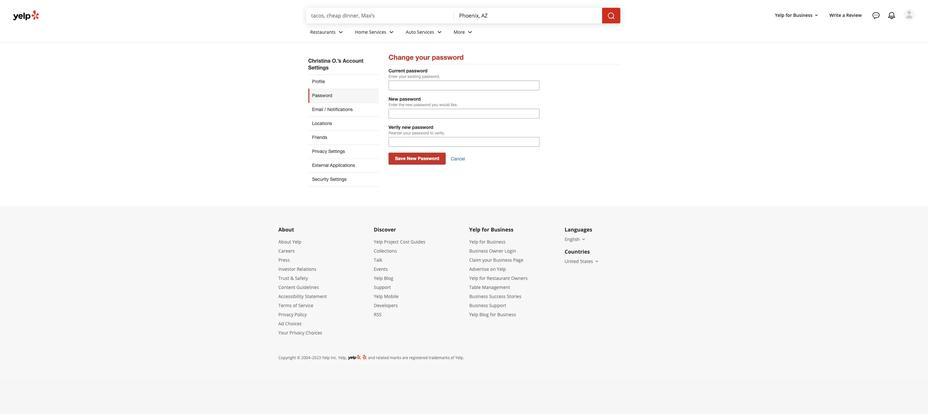 Task type: vqa. For each thing, say whether or not it's contained in the screenshot.
sign
no



Task type: describe. For each thing, give the bounding box(es) containing it.
1 vertical spatial choices
[[306, 330, 322, 336]]

rss link
[[374, 311, 382, 318]]

developers link
[[374, 302, 398, 308]]

terms
[[278, 302, 292, 308]]

of inside about yelp careers press investor relations trust & safety content guidelines accessibility statement terms of service privacy policy ad choices your privacy choices
[[293, 302, 297, 308]]

0 horizontal spatial choices
[[285, 320, 302, 327]]

about for about
[[278, 226, 294, 233]]

0 horizontal spatial password
[[312, 93, 332, 98]]

collections link
[[374, 248, 397, 254]]

careers link
[[278, 248, 295, 254]]

notifications
[[327, 107, 353, 112]]

your
[[278, 330, 288, 336]]

change
[[389, 53, 414, 61]]

restaurants
[[310, 29, 336, 35]]

content guidelines link
[[278, 284, 319, 290]]

reenter
[[389, 131, 402, 135]]

login
[[505, 248, 516, 254]]

more
[[454, 29, 465, 35]]

16 chevron down v2 image for languages
[[581, 237, 586, 242]]

guides
[[411, 239, 425, 245]]

business down table
[[469, 293, 488, 299]]

talk link
[[374, 257, 382, 263]]

24 chevron down v2 image for restaurants
[[337, 28, 345, 36]]

profile
[[312, 79, 325, 84]]

new inside verify new password reenter your password to verify.
[[402, 124, 411, 130]]

friends
[[312, 135, 327, 140]]

would
[[439, 103, 450, 107]]

settings inside christina o.'s account settings
[[308, 64, 329, 70]]

page
[[513, 257, 524, 263]]

the
[[399, 103, 404, 107]]

new inside button
[[407, 156, 417, 161]]

notifications image
[[888, 12, 896, 19]]

locations link
[[308, 117, 379, 131]]

new inside the new password enter the new password you would like.
[[389, 96, 398, 102]]

password up the
[[400, 96, 421, 102]]

16 chevron down v2 image
[[814, 13, 819, 18]]

applications
[[330, 163, 355, 168]]

claim
[[469, 257, 481, 263]]

password link
[[308, 89, 379, 103]]

messages image
[[873, 12, 880, 19]]

password inside current password enter your existing password.
[[406, 68, 428, 73]]

business up yelp blog for business link
[[469, 302, 488, 308]]

yelp inside yelp for business button
[[775, 12, 785, 18]]

business inside button
[[793, 12, 813, 18]]

to
[[430, 131, 434, 135]]

your inside 'yelp for business business owner login claim your business page advertise on yelp yelp for restaurant owners table management business success stories business support yelp blog for business'
[[482, 257, 492, 263]]

password left to
[[412, 131, 429, 135]]

1 vertical spatial privacy
[[278, 311, 293, 318]]

you
[[432, 103, 438, 107]]

christina
[[308, 57, 331, 64]]

services for home services
[[369, 29, 386, 35]]

24 chevron down v2 image for auto services
[[436, 28, 443, 36]]

business success stories link
[[469, 293, 522, 299]]

business up claim
[[469, 248, 488, 254]]

yelp.
[[455, 355, 464, 360]]

business down stories
[[497, 311, 516, 318]]

external applications link
[[308, 158, 379, 172]]

and
[[368, 355, 375, 360]]

home
[[355, 29, 368, 35]]

home services link
[[350, 23, 401, 42]]

guidelines
[[297, 284, 319, 290]]

verify new password reenter your password to verify.
[[389, 124, 445, 135]]

yelp mobile link
[[374, 293, 399, 299]]

o.'s
[[332, 57, 341, 64]]

yelp blog for business link
[[469, 311, 516, 318]]

1 vertical spatial of
[[451, 355, 454, 360]]

services for auto services
[[417, 29, 434, 35]]

content
[[278, 284, 295, 290]]

Near text field
[[459, 12, 597, 19]]

yelp project cost guides collections talk events yelp blog support yelp mobile developers rss
[[374, 239, 425, 318]]

16 chevron down v2 image for countries
[[594, 259, 600, 264]]

terms of service link
[[278, 302, 313, 308]]

cancel
[[451, 156, 465, 161]]

relations
[[297, 266, 316, 272]]

collections
[[374, 248, 397, 254]]

copyright
[[278, 355, 296, 360]]

home services
[[355, 29, 386, 35]]

none field find
[[311, 12, 449, 19]]

business categories element
[[305, 23, 915, 42]]

password left you
[[414, 103, 431, 107]]

owner
[[489, 248, 504, 254]]

service
[[298, 302, 313, 308]]

press link
[[278, 257, 290, 263]]

yelp logo image
[[348, 354, 360, 360]]

yelp for business inside button
[[775, 12, 813, 18]]

friends link
[[308, 131, 379, 144]]

your inside current password enter your existing password.
[[399, 74, 407, 79]]

verify
[[389, 124, 401, 130]]

investor relations link
[[278, 266, 316, 272]]

business owner login link
[[469, 248, 516, 254]]

©
[[297, 355, 300, 360]]

privacy settings
[[312, 149, 345, 154]]

talk
[[374, 257, 382, 263]]

christina o. image
[[904, 9, 915, 20]]

restaurants link
[[305, 23, 350, 42]]

advertise on yelp link
[[469, 266, 506, 272]]

press
[[278, 257, 290, 263]]

inc.
[[331, 355, 337, 360]]

events link
[[374, 266, 388, 272]]

for down business support link
[[490, 311, 496, 318]]

trust
[[278, 275, 289, 281]]

about yelp link
[[278, 239, 301, 245]]

events
[[374, 266, 388, 272]]

email / notifications
[[312, 107, 353, 112]]

for up business owner login link
[[480, 239, 486, 245]]

new inside the new password enter the new password you would like.
[[406, 103, 413, 107]]

on
[[490, 266, 496, 272]]

password.
[[422, 74, 440, 79]]

yelp inside about yelp careers press investor relations trust & safety content guidelines accessibility statement terms of service privacy policy ad choices your privacy choices
[[292, 239, 301, 245]]

account
[[343, 57, 364, 64]]

trademarks
[[429, 355, 450, 360]]

for inside yelp for business button
[[786, 12, 792, 18]]

save new password
[[395, 156, 439, 161]]

24 chevron down v2 image for home services
[[388, 28, 396, 36]]



Task type: locate. For each thing, give the bounding box(es) containing it.
choices
[[285, 320, 302, 327], [306, 330, 322, 336]]

1 horizontal spatial services
[[417, 29, 434, 35]]

existing
[[408, 74, 421, 79]]

none field near
[[459, 12, 597, 19]]

yelp burst image
[[362, 354, 367, 360]]

1 horizontal spatial password
[[418, 156, 439, 161]]

enter
[[389, 74, 398, 79], [389, 103, 398, 107]]

24 chevron down v2 image right 'auto services'
[[436, 28, 443, 36]]

copyright © 2004–2023 yelp inc. yelp,
[[278, 355, 347, 360]]

support
[[374, 284, 391, 290], [489, 302, 506, 308]]

0 vertical spatial of
[[293, 302, 297, 308]]

16 chevron down v2 image
[[581, 237, 586, 242], [594, 259, 600, 264]]

email
[[312, 107, 323, 112]]

0 horizontal spatial of
[[293, 302, 297, 308]]

settings inside privacy settings link
[[328, 149, 345, 154]]

1 vertical spatial support
[[489, 302, 506, 308]]

2 about from the top
[[278, 239, 291, 245]]

change your password
[[389, 53, 464, 61]]

1 24 chevron down v2 image from the left
[[337, 28, 345, 36]]

advertise
[[469, 266, 489, 272]]

developers
[[374, 302, 398, 308]]

new right verify
[[402, 124, 411, 130]]

for up yelp for business link
[[482, 226, 490, 233]]

new up verify
[[389, 96, 398, 102]]

1 vertical spatial enter
[[389, 103, 398, 107]]

0 vertical spatial new
[[406, 103, 413, 107]]

settings inside security settings link
[[330, 177, 347, 182]]

0 horizontal spatial blog
[[384, 275, 393, 281]]

save
[[395, 156, 406, 161]]

24 chevron down v2 image inside home services link
[[388, 28, 396, 36]]

security settings link
[[308, 172, 379, 187]]

blog inside 'yelp for business business owner login claim your business page advertise on yelp yelp for restaurant owners table management business success stories business support yelp blog for business'
[[480, 311, 489, 318]]

0 vertical spatial yelp for business
[[775, 12, 813, 18]]

business down owner at the bottom right of page
[[493, 257, 512, 263]]

2 services from the left
[[417, 29, 434, 35]]

0 vertical spatial settings
[[308, 64, 329, 70]]

about up about yelp link
[[278, 226, 294, 233]]

None search field
[[306, 8, 622, 23]]

claim your business page link
[[469, 257, 524, 263]]

blog down business support link
[[480, 311, 489, 318]]

16 chevron down v2 image inside united states popup button
[[594, 259, 600, 264]]

for left 16 chevron down v2 image
[[786, 12, 792, 18]]

support inside yelp project cost guides collections talk events yelp blog support yelp mobile developers rss
[[374, 284, 391, 290]]

settings down christina
[[308, 64, 329, 70]]

1 vertical spatial about
[[278, 239, 291, 245]]

english
[[565, 236, 580, 242]]

1 horizontal spatial choices
[[306, 330, 322, 336]]

about inside about yelp careers press investor relations trust & safety content guidelines accessibility statement terms of service privacy policy ad choices your privacy choices
[[278, 239, 291, 245]]

enter inside the new password enter the new password you would like.
[[389, 103, 398, 107]]

choices down 'privacy policy' "link"
[[285, 320, 302, 327]]

24 chevron down v2 image inside auto services link
[[436, 28, 443, 36]]

password up the password.
[[432, 53, 464, 61]]

password up to
[[412, 124, 433, 130]]

0 vertical spatial support
[[374, 284, 391, 290]]

current password enter your existing password.
[[389, 68, 440, 79]]

business up yelp for business link
[[491, 226, 514, 233]]

1 horizontal spatial of
[[451, 355, 454, 360]]

settings for security
[[330, 177, 347, 182]]

0 vertical spatial enter
[[389, 74, 398, 79]]

your down current on the left top
[[399, 74, 407, 79]]

stories
[[507, 293, 522, 299]]

support link
[[374, 284, 391, 290]]

for down advertise
[[480, 275, 486, 281]]

password
[[312, 93, 332, 98], [418, 156, 439, 161]]

0 horizontal spatial yelp for business
[[469, 226, 514, 233]]

save new password button
[[389, 153, 446, 165]]

16 chevron down v2 image inside the english popup button
[[581, 237, 586, 242]]

write a review
[[830, 12, 862, 18]]

project
[[384, 239, 399, 245]]

Current password password field
[[389, 81, 540, 90]]

1 horizontal spatial yelp for business
[[775, 12, 813, 18]]

24 chevron down v2 image inside restaurants link
[[337, 28, 345, 36]]

0 horizontal spatial new
[[389, 96, 398, 102]]

accessibility
[[278, 293, 304, 299]]

1 horizontal spatial support
[[489, 302, 506, 308]]

0 horizontal spatial support
[[374, 284, 391, 290]]

enter for new
[[389, 103, 398, 107]]

0 vertical spatial password
[[312, 93, 332, 98]]

support down yelp blog link
[[374, 284, 391, 290]]

0 vertical spatial privacy
[[312, 149, 327, 154]]

0 vertical spatial choices
[[285, 320, 302, 327]]

Verify new password password field
[[389, 137, 540, 147]]

enter inside current password enter your existing password.
[[389, 74, 398, 79]]

of up 'privacy policy' "link"
[[293, 302, 297, 308]]

blog
[[384, 275, 393, 281], [480, 311, 489, 318]]

settings up external applications
[[328, 149, 345, 154]]

success
[[489, 293, 506, 299]]

yelp for business left 16 chevron down v2 image
[[775, 12, 813, 18]]

careers
[[278, 248, 295, 254]]

password up existing
[[406, 68, 428, 73]]

1 vertical spatial new
[[407, 156, 417, 161]]

enter left the
[[389, 103, 398, 107]]

0 horizontal spatial 24 chevron down v2 image
[[388, 28, 396, 36]]

enter for current
[[389, 74, 398, 79]]

1 vertical spatial settings
[[328, 149, 345, 154]]

of left yelp.
[[451, 355, 454, 360]]

password down to
[[418, 156, 439, 161]]

24 chevron down v2 image left auto
[[388, 28, 396, 36]]

business up owner at the bottom right of page
[[487, 239, 506, 245]]

/
[[325, 107, 326, 112]]

1 horizontal spatial blog
[[480, 311, 489, 318]]

password up / on the top
[[312, 93, 332, 98]]

2 vertical spatial privacy
[[290, 330, 305, 336]]

privacy down terms
[[278, 311, 293, 318]]

management
[[482, 284, 510, 290]]

1 vertical spatial yelp for business
[[469, 226, 514, 233]]

yelp for business
[[775, 12, 813, 18], [469, 226, 514, 233]]

cost
[[400, 239, 410, 245]]

ad
[[278, 320, 284, 327]]

2 vertical spatial settings
[[330, 177, 347, 182]]

24 chevron down v2 image right more
[[466, 28, 474, 36]]

about up the careers
[[278, 239, 291, 245]]

0 vertical spatial 16 chevron down v2 image
[[581, 237, 586, 242]]

your right reenter
[[403, 131, 411, 135]]

2 enter from the top
[[389, 103, 398, 107]]

about for about yelp careers press investor relations trust & safety content guidelines accessibility statement terms of service privacy policy ad choices your privacy choices
[[278, 239, 291, 245]]

settings for privacy
[[328, 149, 345, 154]]

privacy
[[312, 149, 327, 154], [278, 311, 293, 318], [290, 330, 305, 336]]

0 horizontal spatial services
[[369, 29, 386, 35]]

write
[[830, 12, 842, 18]]

new right save in the top of the page
[[407, 156, 417, 161]]

review
[[847, 12, 862, 18]]

1 enter from the top
[[389, 74, 398, 79]]

about
[[278, 226, 294, 233], [278, 239, 291, 245]]

privacy settings link
[[308, 144, 379, 158]]

restaurant
[[487, 275, 510, 281]]

for
[[786, 12, 792, 18], [482, 226, 490, 233], [480, 239, 486, 245], [480, 275, 486, 281], [490, 311, 496, 318]]

privacy down ad choices link
[[290, 330, 305, 336]]

1 none field from the left
[[311, 12, 449, 19]]

blog inside yelp project cost guides collections talk events yelp blog support yelp mobile developers rss
[[384, 275, 393, 281]]

1 24 chevron down v2 image from the left
[[388, 28, 396, 36]]

16 chevron down v2 image right states
[[594, 259, 600, 264]]

,
[[360, 355, 362, 360]]

1 horizontal spatial 24 chevron down v2 image
[[466, 28, 474, 36]]

2 24 chevron down v2 image from the left
[[436, 28, 443, 36]]

privacy policy link
[[278, 311, 307, 318]]

business support link
[[469, 302, 506, 308]]

external applications
[[312, 163, 355, 168]]

1 vertical spatial password
[[418, 156, 439, 161]]

marks
[[390, 355, 401, 360]]

about yelp careers press investor relations trust & safety content guidelines accessibility statement terms of service privacy policy ad choices your privacy choices
[[278, 239, 327, 336]]

yelp for business up yelp for business link
[[469, 226, 514, 233]]

New password password field
[[389, 109, 540, 119]]

yelp for business business owner login claim your business page advertise on yelp yelp for restaurant owners table management business success stories business support yelp blog for business
[[469, 239, 528, 318]]

user actions element
[[770, 8, 924, 48]]

1 vertical spatial new
[[402, 124, 411, 130]]

24 chevron down v2 image
[[388, 28, 396, 36], [466, 28, 474, 36]]

email / notifications link
[[308, 103, 379, 117]]

investor
[[278, 266, 296, 272]]

24 chevron down v2 image inside more link
[[466, 28, 474, 36]]

1 horizontal spatial new
[[407, 156, 417, 161]]

0 vertical spatial about
[[278, 226, 294, 233]]

blog up support link
[[384, 275, 393, 281]]

ad choices link
[[278, 320, 302, 327]]

auto
[[406, 29, 416, 35]]

1 horizontal spatial 16 chevron down v2 image
[[594, 259, 600, 264]]

trust & safety link
[[278, 275, 308, 281]]

registered
[[409, 355, 428, 360]]

search image
[[607, 12, 615, 20]]

current
[[389, 68, 405, 73]]

yelp for restaurant owners link
[[469, 275, 528, 281]]

write a review link
[[827, 9, 865, 21]]

0 vertical spatial new
[[389, 96, 398, 102]]

table management link
[[469, 284, 510, 290]]

more link
[[449, 23, 479, 42]]

mobile
[[384, 293, 399, 299]]

a
[[843, 12, 845, 18]]

and related marks are registered trademarks of yelp.
[[367, 355, 464, 360]]

external
[[312, 163, 329, 168]]

1 horizontal spatial none field
[[459, 12, 597, 19]]

safety
[[295, 275, 308, 281]]

services right home
[[369, 29, 386, 35]]

24 chevron down v2 image right restaurants
[[337, 28, 345, 36]]

like.
[[451, 103, 458, 107]]

new
[[389, 96, 398, 102], [407, 156, 417, 161]]

1 horizontal spatial 24 chevron down v2 image
[[436, 28, 443, 36]]

privacy down "friends"
[[312, 149, 327, 154]]

new right the
[[406, 103, 413, 107]]

rss
[[374, 311, 382, 318]]

password inside button
[[418, 156, 439, 161]]

auto services
[[406, 29, 434, 35]]

enter down current on the left top
[[389, 74, 398, 79]]

services right auto
[[417, 29, 434, 35]]

business left 16 chevron down v2 image
[[793, 12, 813, 18]]

2004–2023
[[301, 355, 321, 360]]

locations
[[312, 121, 332, 126]]

united states button
[[565, 258, 600, 264]]

1 vertical spatial blog
[[480, 311, 489, 318]]

english button
[[565, 236, 586, 242]]

0 horizontal spatial 24 chevron down v2 image
[[337, 28, 345, 36]]

1 services from the left
[[369, 29, 386, 35]]

24 chevron down v2 image for more
[[466, 28, 474, 36]]

are
[[402, 355, 408, 360]]

2 24 chevron down v2 image from the left
[[466, 28, 474, 36]]

table
[[469, 284, 481, 290]]

yelp for business link
[[469, 239, 506, 245]]

Find text field
[[311, 12, 449, 19]]

0 horizontal spatial none field
[[311, 12, 449, 19]]

1 about from the top
[[278, 226, 294, 233]]

1 vertical spatial 16 chevron down v2 image
[[594, 259, 600, 264]]

your up current password enter your existing password.
[[416, 53, 430, 61]]

choices down the policy
[[306, 330, 322, 336]]

yelp project cost guides link
[[374, 239, 425, 245]]

yelp for business button
[[773, 9, 822, 21]]

your up advertise on yelp link
[[482, 257, 492, 263]]

settings down applications
[[330, 177, 347, 182]]

your inside verify new password reenter your password to verify.
[[403, 131, 411, 135]]

2 none field from the left
[[459, 12, 597, 19]]

None field
[[311, 12, 449, 19], [459, 12, 597, 19]]

0 vertical spatial blog
[[384, 275, 393, 281]]

0 horizontal spatial 16 chevron down v2 image
[[581, 237, 586, 242]]

16 chevron down v2 image down languages
[[581, 237, 586, 242]]

security
[[312, 177, 329, 182]]

support inside 'yelp for business business owner login claim your business page advertise on yelp yelp for restaurant owners table management business success stories business support yelp blog for business'
[[489, 302, 506, 308]]

24 chevron down v2 image
[[337, 28, 345, 36], [436, 28, 443, 36]]

auto services link
[[401, 23, 449, 42]]

support down "success"
[[489, 302, 506, 308]]

services
[[369, 29, 386, 35], [417, 29, 434, 35]]



